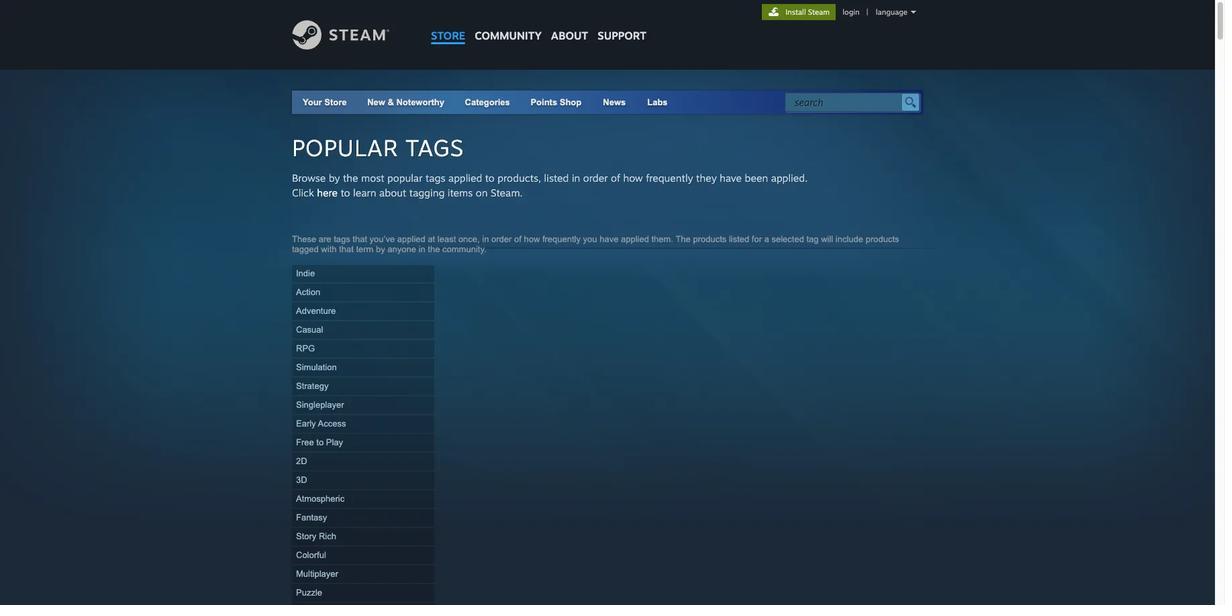 Task type: vqa. For each thing, say whether or not it's contained in the screenshot.
-40% on the bottom left of the page
no



Task type: locate. For each thing, give the bounding box(es) containing it.
to right here
[[341, 187, 350, 199]]

casual
[[296, 325, 323, 335]]

applied up items
[[449, 172, 482, 185]]

the left community.
[[428, 244, 440, 255]]

in left the at
[[419, 244, 426, 255]]

1 vertical spatial listed
[[729, 234, 750, 244]]

here link
[[317, 187, 338, 199]]

0 horizontal spatial frequently
[[543, 234, 581, 244]]

listed left for
[[729, 234, 750, 244]]

adventure
[[296, 306, 336, 316]]

tags
[[426, 172, 446, 185], [334, 234, 350, 244]]

0 horizontal spatial listed
[[544, 172, 569, 185]]

1 vertical spatial by
[[376, 244, 385, 255]]

0 vertical spatial frequently
[[646, 172, 694, 185]]

how inside these are tags that you've applied at least once, in order of how frequently you have applied them. the products listed for a selected tag will include products tagged with that term by anyone in the community.
[[524, 234, 540, 244]]

install steam
[[786, 7, 830, 17]]

on
[[476, 187, 488, 199]]

install
[[786, 7, 806, 17]]

0 horizontal spatial by
[[329, 172, 340, 185]]

in
[[572, 172, 580, 185], [482, 234, 489, 244], [419, 244, 426, 255]]

tags right are
[[334, 234, 350, 244]]

how inside browse by the most popular tags applied to products, listed in order of how frequently they have been applied. click here to learn about tagging items on steam.
[[623, 172, 643, 185]]

of inside browse by the most popular tags applied to products, listed in order of how frequently they have been applied. click here to learn about tagging items on steam.
[[611, 172, 621, 185]]

1 vertical spatial the
[[428, 244, 440, 255]]

store link
[[426, 0, 470, 49]]

these
[[292, 234, 316, 244]]

them.
[[652, 234, 674, 244]]

the
[[343, 172, 358, 185], [428, 244, 440, 255]]

products right include at the right of the page
[[866, 234, 900, 244]]

0 vertical spatial have
[[720, 172, 742, 185]]

to up on
[[485, 172, 495, 185]]

1 horizontal spatial frequently
[[646, 172, 694, 185]]

0 horizontal spatial of
[[514, 234, 522, 244]]

frequently left you at the left top
[[543, 234, 581, 244]]

here
[[317, 187, 338, 199]]

have
[[720, 172, 742, 185], [600, 234, 619, 244]]

1 vertical spatial to
[[341, 187, 350, 199]]

0 vertical spatial tags
[[426, 172, 446, 185]]

frequently
[[646, 172, 694, 185], [543, 234, 581, 244]]

have right they
[[720, 172, 742, 185]]

points shop link
[[520, 91, 592, 114]]

1 horizontal spatial by
[[376, 244, 385, 255]]

they
[[696, 172, 717, 185]]

1 vertical spatial have
[[600, 234, 619, 244]]

1 horizontal spatial tags
[[426, 172, 446, 185]]

support link
[[593, 0, 651, 46]]

frequently inside these are tags that you've applied at least once, in order of how frequently you have applied them. the products listed for a selected tag will include products tagged with that term by anyone in the community.
[[543, 234, 581, 244]]

fantasy
[[296, 513, 327, 523]]

have right you at the left top
[[600, 234, 619, 244]]

you
[[583, 234, 597, 244]]

1 horizontal spatial to
[[341, 187, 350, 199]]

about
[[551, 29, 588, 42]]

applied inside browse by the most popular tags applied to products, listed in order of how frequently they have been applied. click here to learn about tagging items on steam.
[[449, 172, 482, 185]]

by up here
[[329, 172, 340, 185]]

1 vertical spatial of
[[514, 234, 522, 244]]

in right products,
[[572, 172, 580, 185]]

tagged
[[292, 244, 319, 255]]

atmospheric
[[296, 494, 345, 504]]

1 horizontal spatial have
[[720, 172, 742, 185]]

anyone
[[388, 244, 416, 255]]

new
[[367, 97, 385, 107]]

the up the 'learn'
[[343, 172, 358, 185]]

tags up the tagging
[[426, 172, 446, 185]]

steam
[[808, 7, 830, 17]]

1 horizontal spatial applied
[[449, 172, 482, 185]]

1 products from the left
[[693, 234, 727, 244]]

order
[[583, 172, 608, 185], [492, 234, 512, 244]]

how
[[623, 172, 643, 185], [524, 234, 540, 244]]

to
[[485, 172, 495, 185], [341, 187, 350, 199], [317, 438, 324, 448]]

the inside these are tags that you've applied at least once, in order of how frequently you have applied them. the products listed for a selected tag will include products tagged with that term by anyone in the community.
[[428, 244, 440, 255]]

0 vertical spatial to
[[485, 172, 495, 185]]

order up you at the left top
[[583, 172, 608, 185]]

1 horizontal spatial listed
[[729, 234, 750, 244]]

of
[[611, 172, 621, 185], [514, 234, 522, 244]]

to left play
[[317, 438, 324, 448]]

applied left the them.
[[621, 234, 649, 244]]

1 horizontal spatial how
[[623, 172, 643, 185]]

by right the term
[[376, 244, 385, 255]]

action
[[296, 287, 320, 297]]

0 horizontal spatial tags
[[334, 234, 350, 244]]

0 vertical spatial order
[[583, 172, 608, 185]]

2 horizontal spatial to
[[485, 172, 495, 185]]

2 horizontal spatial applied
[[621, 234, 649, 244]]

have inside browse by the most popular tags applied to products, listed in order of how frequently they have been applied. click here to learn about tagging items on steam.
[[720, 172, 742, 185]]

1 vertical spatial order
[[492, 234, 512, 244]]

by
[[329, 172, 340, 185], [376, 244, 385, 255]]

store
[[325, 97, 347, 107]]

are
[[319, 234, 331, 244]]

frequently left they
[[646, 172, 694, 185]]

0 vertical spatial by
[[329, 172, 340, 185]]

0 horizontal spatial applied
[[397, 234, 426, 244]]

0 horizontal spatial how
[[524, 234, 540, 244]]

0 horizontal spatial have
[[600, 234, 619, 244]]

1 vertical spatial tags
[[334, 234, 350, 244]]

news link
[[592, 91, 637, 114]]

that left you've
[[353, 234, 367, 244]]

learn
[[353, 187, 377, 199]]

products
[[693, 234, 727, 244], [866, 234, 900, 244]]

news
[[603, 97, 626, 107]]

applied left the at
[[397, 234, 426, 244]]

1 horizontal spatial of
[[611, 172, 621, 185]]

0 vertical spatial the
[[343, 172, 358, 185]]

your
[[303, 97, 322, 107]]

will
[[821, 234, 834, 244]]

0 horizontal spatial order
[[492, 234, 512, 244]]

by inside these are tags that you've applied at least once, in order of how frequently you have applied them. the products listed for a selected tag will include products tagged with that term by anyone in the community.
[[376, 244, 385, 255]]

1 horizontal spatial order
[[583, 172, 608, 185]]

story
[[296, 532, 317, 542]]

by inside browse by the most popular tags applied to products, listed in order of how frequently they have been applied. click here to learn about tagging items on steam.
[[329, 172, 340, 185]]

2 vertical spatial to
[[317, 438, 324, 448]]

1 vertical spatial how
[[524, 234, 540, 244]]

in inside browse by the most popular tags applied to products, listed in order of how frequently they have been applied. click here to learn about tagging items on steam.
[[572, 172, 580, 185]]

free
[[296, 438, 314, 448]]

0 vertical spatial of
[[611, 172, 621, 185]]

singleplayer
[[296, 400, 344, 410]]

1 vertical spatial frequently
[[543, 234, 581, 244]]

1 horizontal spatial the
[[428, 244, 440, 255]]

store
[[431, 29, 466, 42]]

click
[[292, 187, 314, 199]]

order right once,
[[492, 234, 512, 244]]

0 vertical spatial how
[[623, 172, 643, 185]]

simulation
[[296, 363, 337, 373]]

in right once,
[[482, 234, 489, 244]]

login
[[843, 7, 860, 17]]

0 horizontal spatial the
[[343, 172, 358, 185]]

1 horizontal spatial products
[[866, 234, 900, 244]]

been
[[745, 172, 768, 185]]

listed
[[544, 172, 569, 185], [729, 234, 750, 244]]

2 horizontal spatial in
[[572, 172, 580, 185]]

labs link
[[637, 91, 679, 114]]

0 vertical spatial listed
[[544, 172, 569, 185]]

products right the
[[693, 234, 727, 244]]

0 horizontal spatial products
[[693, 234, 727, 244]]

listed inside browse by the most popular tags applied to products, listed in order of how frequently they have been applied. click here to learn about tagging items on steam.
[[544, 172, 569, 185]]

colorful
[[296, 551, 326, 561]]

listed right products,
[[544, 172, 569, 185]]

popular
[[388, 172, 423, 185]]

new & noteworthy link
[[367, 97, 445, 107]]

applied
[[449, 172, 482, 185], [397, 234, 426, 244], [621, 234, 649, 244]]

applied.
[[771, 172, 808, 185]]

frequently inside browse by the most popular tags applied to products, listed in order of how frequently they have been applied. click here to learn about tagging items on steam.
[[646, 172, 694, 185]]

selected
[[772, 234, 804, 244]]

free to play
[[296, 438, 343, 448]]



Task type: describe. For each thing, give the bounding box(es) containing it.
popular tags
[[292, 134, 464, 162]]

tags inside these are tags that you've applied at least once, in order of how frequently you have applied them. the products listed for a selected tag will include products tagged with that term by anyone in the community.
[[334, 234, 350, 244]]

strategy
[[296, 381, 329, 392]]

&
[[388, 97, 394, 107]]

|
[[867, 7, 869, 17]]

include
[[836, 234, 864, 244]]

points shop
[[531, 97, 582, 107]]

labs
[[648, 97, 668, 107]]

at
[[428, 234, 435, 244]]

community
[[475, 29, 542, 42]]

tags
[[406, 134, 464, 162]]

search text field
[[795, 94, 899, 111]]

these are tags that you've applied at least once, in order of how frequently you have applied them. the products listed for a selected tag will include products tagged with that term by anyone in the community.
[[292, 234, 900, 255]]

early
[[296, 419, 316, 429]]

categories
[[465, 97, 510, 107]]

least
[[438, 234, 456, 244]]

multiplayer
[[296, 569, 338, 580]]

browse by the most popular tags applied to products, listed in order of how frequently they have been applied. click here to learn about tagging items on steam.
[[292, 172, 808, 199]]

order inside these are tags that you've applied at least once, in order of how frequently you have applied them. the products listed for a selected tag will include products tagged with that term by anyone in the community.
[[492, 234, 512, 244]]

about link
[[547, 0, 593, 46]]

categories link
[[465, 97, 510, 107]]

2 products from the left
[[866, 234, 900, 244]]

browse
[[292, 172, 326, 185]]

support
[[598, 29, 647, 42]]

tags inside browse by the most popular tags applied to products, listed in order of how frequently they have been applied. click here to learn about tagging items on steam.
[[426, 172, 446, 185]]

login link
[[840, 7, 863, 17]]

steam.
[[491, 187, 523, 199]]

rpg
[[296, 344, 315, 354]]

login | language
[[843, 7, 908, 17]]

the
[[676, 234, 691, 244]]

puzzle
[[296, 588, 322, 598]]

you've
[[370, 234, 395, 244]]

most
[[361, 172, 385, 185]]

for
[[752, 234, 762, 244]]

2d
[[296, 457, 307, 467]]

once,
[[459, 234, 480, 244]]

with
[[321, 244, 337, 255]]

products,
[[498, 172, 541, 185]]

noteworthy
[[397, 97, 445, 107]]

0 horizontal spatial in
[[419, 244, 426, 255]]

tag
[[807, 234, 819, 244]]

rich
[[319, 532, 336, 542]]

have inside these are tags that you've applied at least once, in order of how frequently you have applied them. the products listed for a selected tag will include products tagged with that term by anyone in the community.
[[600, 234, 619, 244]]

community link
[[470, 0, 547, 49]]

points
[[531, 97, 557, 107]]

1 horizontal spatial in
[[482, 234, 489, 244]]

your store
[[303, 97, 347, 107]]

popular
[[292, 134, 398, 162]]

shop
[[560, 97, 582, 107]]

the inside browse by the most popular tags applied to products, listed in order of how frequently they have been applied. click here to learn about tagging items on steam.
[[343, 172, 358, 185]]

term
[[356, 244, 374, 255]]

a
[[765, 234, 770, 244]]

3d
[[296, 475, 307, 486]]

new & noteworthy
[[367, 97, 445, 107]]

of inside these are tags that you've applied at least once, in order of how frequently you have applied them. the products listed for a selected tag will include products tagged with that term by anyone in the community.
[[514, 234, 522, 244]]

0 horizontal spatial to
[[317, 438, 324, 448]]

access
[[318, 419, 346, 429]]

story rich
[[296, 532, 336, 542]]

listed inside these are tags that you've applied at least once, in order of how frequently you have applied them. the products listed for a selected tag will include products tagged with that term by anyone in the community.
[[729, 234, 750, 244]]

that right with
[[339, 244, 354, 255]]

community.
[[443, 244, 487, 255]]

early access
[[296, 419, 346, 429]]

order inside browse by the most popular tags applied to products, listed in order of how frequently they have been applied. click here to learn about tagging items on steam.
[[583, 172, 608, 185]]

indie
[[296, 269, 315, 279]]

your store link
[[303, 97, 347, 107]]

about
[[379, 187, 407, 199]]

play
[[326, 438, 343, 448]]

install steam link
[[762, 4, 836, 20]]

items
[[448, 187, 473, 199]]

language
[[876, 7, 908, 17]]

tagging
[[410, 187, 445, 199]]



